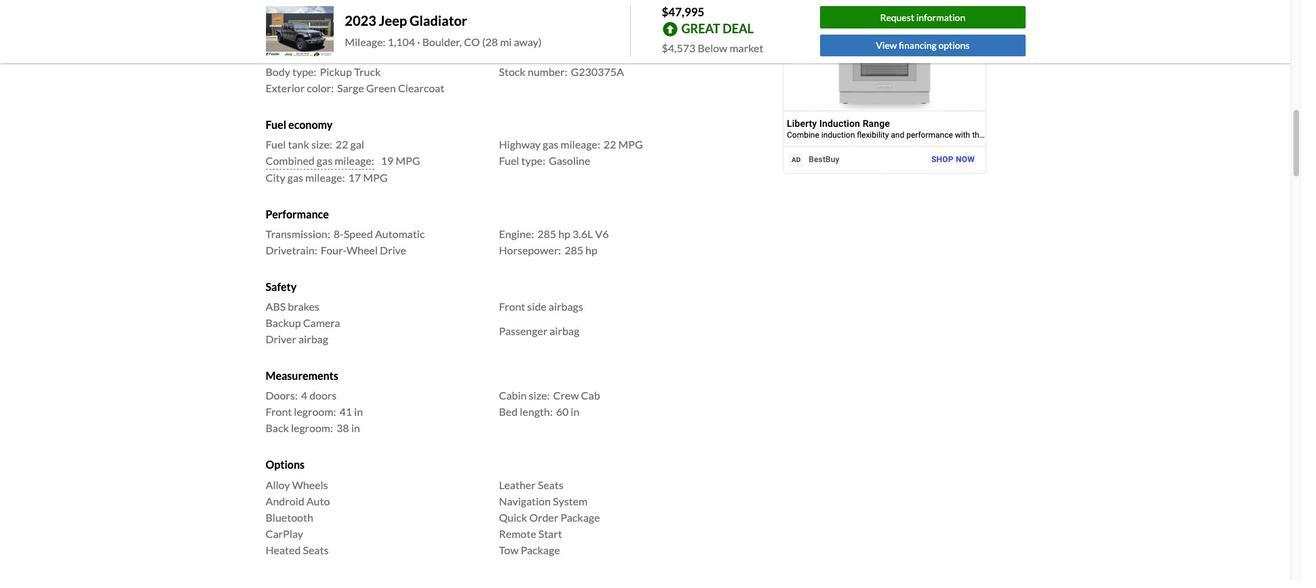 Task type: locate. For each thing, give the bounding box(es) containing it.
0 vertical spatial mileage:
[[561, 138, 600, 151]]

type: inside model: gladiator year: 2023 trim: rubicon crew cab 4wd body type: pickup truck exterior color: sarge green clearcoat
[[292, 65, 316, 78]]

0 vertical spatial crew
[[334, 49, 360, 62]]

options
[[266, 458, 305, 471]]

2 horizontal spatial mpg
[[618, 138, 643, 151]]

22 inside fuel tank size: 22 gal combined gas mileage: 19 mpg city gas mileage: 17 mpg
[[336, 138, 348, 151]]

type:
[[292, 65, 316, 78], [521, 154, 546, 167]]

economy
[[288, 118, 333, 131]]

2023 up rubicon
[[293, 32, 319, 45]]

0 horizontal spatial hp
[[559, 227, 571, 240]]

airbag inside abs brakes backup camera driver airbag
[[299, 333, 328, 346]]

start
[[539, 527, 562, 540]]

0 horizontal spatial cab
[[362, 49, 381, 62]]

system
[[553, 494, 588, 507]]

0 vertical spatial front
[[499, 300, 525, 313]]

airbag
[[550, 325, 580, 337], [299, 333, 328, 346]]

legroom: left 38
[[291, 422, 333, 435]]

0 vertical spatial seats
[[538, 478, 564, 491]]

1 horizontal spatial package
[[561, 511, 600, 524]]

mileage: down gal
[[335, 154, 374, 167]]

0 horizontal spatial mpg
[[363, 171, 388, 184]]

1 vertical spatial cab
[[581, 389, 600, 402]]

1 horizontal spatial size:
[[529, 389, 550, 402]]

seats right heated
[[303, 543, 329, 556]]

mileage: up gasoline
[[561, 138, 600, 151]]

1 horizontal spatial hp
[[586, 244, 598, 257]]

size:
[[311, 138, 332, 151], [529, 389, 550, 402]]

0 horizontal spatial front
[[266, 405, 292, 418]]

22 inside the "highway gas mileage: 22 mpg fuel type: gasoline"
[[604, 138, 616, 151]]

hp left '3.6l' on the left top of the page
[[559, 227, 571, 240]]

market
[[730, 41, 764, 54]]

side
[[527, 300, 547, 313]]

seats inside alloy wheels android auto bluetooth carplay heated seats
[[303, 543, 329, 556]]

3.6l
[[573, 227, 593, 240]]

mileage: inside the "highway gas mileage: 22 mpg fuel type: gasoline"
[[561, 138, 600, 151]]

1 horizontal spatial mpg
[[396, 154, 420, 167]]

1 22 from the left
[[336, 138, 348, 151]]

tank
[[288, 138, 309, 151]]

1 vertical spatial legroom:
[[291, 422, 333, 435]]

fuel down highway
[[499, 154, 519, 167]]

22
[[336, 138, 348, 151], [604, 138, 616, 151]]

1 horizontal spatial front
[[499, 300, 525, 313]]

legroom: down doors
[[294, 405, 336, 418]]

0 horizontal spatial size:
[[311, 138, 332, 151]]

2 horizontal spatial gas
[[543, 138, 559, 151]]

0 horizontal spatial crew
[[334, 49, 360, 62]]

in inside cabin size: crew cab bed length: 60 in
[[571, 405, 580, 418]]

size: up length: at the left bottom of the page
[[529, 389, 550, 402]]

0 horizontal spatial type:
[[292, 65, 316, 78]]

wheel
[[347, 244, 378, 257]]

passenger airbag
[[499, 325, 580, 337]]

1 vertical spatial front
[[266, 405, 292, 418]]

carplay
[[266, 527, 303, 540]]

crew inside cabin size: crew cab bed length: 60 in
[[553, 389, 579, 402]]

1 vertical spatial size:
[[529, 389, 550, 402]]

performance
[[266, 208, 329, 220]]

1 horizontal spatial gas
[[317, 154, 333, 167]]

0 horizontal spatial 22
[[336, 138, 348, 151]]

driver
[[266, 333, 296, 346]]

crew up 60
[[553, 389, 579, 402]]

1 vertical spatial fuel
[[266, 138, 286, 151]]

gal
[[350, 138, 364, 151]]

stock
[[499, 65, 526, 78]]

fuel
[[266, 118, 286, 131], [266, 138, 286, 151], [499, 154, 519, 167]]

0 vertical spatial fuel
[[266, 118, 286, 131]]

seats up system
[[538, 478, 564, 491]]

1,104
[[388, 36, 415, 48]]

17
[[348, 171, 361, 184]]

information
[[917, 11, 966, 23]]

0 vertical spatial gas
[[543, 138, 559, 151]]

gas down combined
[[288, 171, 303, 184]]

1 vertical spatial 285
[[565, 244, 584, 257]]

drive
[[380, 244, 406, 257]]

gladiator
[[410, 12, 467, 29], [302, 16, 347, 29]]

fuel inside fuel tank size: 22 gal combined gas mileage: 19 mpg city gas mileage: 17 mpg
[[266, 138, 286, 151]]

hp down '3.6l' on the left top of the page
[[586, 244, 598, 257]]

cab inside cabin size: crew cab bed length: 60 in
[[581, 389, 600, 402]]

gas right combined
[[317, 154, 333, 167]]

0 horizontal spatial gladiator
[[302, 16, 347, 29]]

1 vertical spatial mileage:
[[335, 154, 374, 167]]

in right 60
[[571, 405, 580, 418]]

1 horizontal spatial 22
[[604, 138, 616, 151]]

fuel for fuel economy
[[266, 118, 286, 131]]

co
[[464, 36, 480, 48]]

measurements
[[266, 369, 338, 382]]

0 vertical spatial cab
[[362, 49, 381, 62]]

boulder,
[[422, 36, 462, 48]]

year:
[[266, 32, 290, 45]]

0 vertical spatial 2023
[[345, 12, 376, 29]]

gladiator up rubicon
[[302, 16, 347, 29]]

front side airbags
[[499, 300, 583, 313]]

front left side
[[499, 300, 525, 313]]

model: gladiator year: 2023 trim: rubicon crew cab 4wd body type: pickup truck exterior color: sarge green clearcoat
[[266, 16, 445, 94]]

seats
[[538, 478, 564, 491], [303, 543, 329, 556]]

rubicon
[[293, 49, 332, 62]]

0 vertical spatial mpg
[[618, 138, 643, 151]]

auto
[[306, 494, 330, 507]]

seats inside leather seats navigation system quick order package remote start tow package
[[538, 478, 564, 491]]

0 horizontal spatial 285
[[538, 227, 556, 240]]

deal
[[723, 21, 754, 36]]

1 vertical spatial crew
[[553, 389, 579, 402]]

$4,573 below market
[[662, 41, 764, 54]]

2023 inside 2023 jeep gladiator mileage: 1,104 · boulder, co (28 mi away)
[[345, 12, 376, 29]]

tow
[[499, 543, 519, 556]]

mileage:
[[345, 36, 386, 48]]

fuel for fuel tank size: 22 gal combined gas mileage: 19 mpg city gas mileage: 17 mpg
[[266, 138, 286, 151]]

gasoline
[[549, 154, 590, 167]]

0 horizontal spatial seats
[[303, 543, 329, 556]]

fuel up combined
[[266, 138, 286, 151]]

wheels
[[292, 478, 328, 491]]

2 22 from the left
[[604, 138, 616, 151]]

1 vertical spatial seats
[[303, 543, 329, 556]]

1 horizontal spatial crew
[[553, 389, 579, 402]]

1 horizontal spatial cab
[[581, 389, 600, 402]]

gas up gasoline
[[543, 138, 559, 151]]

2 vertical spatial gas
[[288, 171, 303, 184]]

color:
[[307, 81, 334, 94]]

0 horizontal spatial airbag
[[299, 333, 328, 346]]

gas
[[543, 138, 559, 151], [317, 154, 333, 167], [288, 171, 303, 184]]

size: down economy
[[311, 138, 332, 151]]

285 up horsepower: on the top left of page
[[538, 227, 556, 240]]

in
[[354, 405, 363, 418], [571, 405, 580, 418], [351, 422, 360, 435]]

front up 'back'
[[266, 405, 292, 418]]

1 vertical spatial 2023
[[293, 32, 319, 45]]

model:
[[266, 16, 299, 29]]

1 horizontal spatial 2023
[[345, 12, 376, 29]]

mileage:
[[561, 138, 600, 151], [335, 154, 374, 167], [305, 171, 345, 184]]

view financing options button
[[820, 35, 1026, 57]]

0 horizontal spatial 2023
[[293, 32, 319, 45]]

1 horizontal spatial gladiator
[[410, 12, 467, 29]]

gladiator up boulder,
[[410, 12, 467, 29]]

drivetrain:
[[266, 244, 317, 257]]

remote
[[499, 527, 536, 540]]

mi
[[500, 36, 512, 48]]

advertisement region
[[783, 4, 986, 174]]

passenger
[[499, 325, 548, 337]]

2 vertical spatial mileage:
[[305, 171, 345, 184]]

0 vertical spatial type:
[[292, 65, 316, 78]]

gas inside the "highway gas mileage: 22 mpg fuel type: gasoline"
[[543, 138, 559, 151]]

size: inside fuel tank size: 22 gal combined gas mileage: 19 mpg city gas mileage: 17 mpg
[[311, 138, 332, 151]]

0 vertical spatial size:
[[311, 138, 332, 151]]

in right 41
[[354, 405, 363, 418]]

0 vertical spatial 285
[[538, 227, 556, 240]]

1 vertical spatial package
[[521, 543, 560, 556]]

22 for mpg
[[604, 138, 616, 151]]

cabin size: crew cab bed length: 60 in
[[499, 389, 600, 418]]

1 horizontal spatial seats
[[538, 478, 564, 491]]

doors
[[310, 389, 337, 402]]

285
[[538, 227, 556, 240], [565, 244, 584, 257]]

crew up the pickup on the left top of page
[[334, 49, 360, 62]]

alloy
[[266, 478, 290, 491]]

airbag down airbags
[[550, 325, 580, 337]]

green
[[366, 81, 396, 94]]

285 down '3.6l' on the left top of the page
[[565, 244, 584, 257]]

mpg
[[618, 138, 643, 151], [396, 154, 420, 167], [363, 171, 388, 184]]

0 horizontal spatial gas
[[288, 171, 303, 184]]

2023 up mileage: at the left
[[345, 12, 376, 29]]

hp
[[559, 227, 571, 240], [586, 244, 598, 257]]

type: down rubicon
[[292, 65, 316, 78]]

back
[[266, 422, 289, 435]]

1 horizontal spatial type:
[[521, 154, 546, 167]]

crew
[[334, 49, 360, 62], [553, 389, 579, 402]]

type: down highway
[[521, 154, 546, 167]]

package down system
[[561, 511, 600, 524]]

airbag down camera
[[299, 333, 328, 346]]

package down start
[[521, 543, 560, 556]]

41
[[340, 405, 352, 418]]

front
[[499, 300, 525, 313], [266, 405, 292, 418]]

2 vertical spatial fuel
[[499, 154, 519, 167]]

below
[[698, 41, 728, 54]]

1 horizontal spatial 285
[[565, 244, 584, 257]]

financing
[[899, 40, 937, 51]]

great deal
[[682, 21, 754, 36]]

request information
[[880, 11, 966, 23]]

mileage: left 17
[[305, 171, 345, 184]]

1 vertical spatial type:
[[521, 154, 546, 167]]

transmission: 8-speed automatic drivetrain: four-wheel drive
[[266, 227, 425, 257]]

22 for gal
[[336, 138, 348, 151]]

fuel left economy
[[266, 118, 286, 131]]



Task type: describe. For each thing, give the bounding box(es) containing it.
bluetooth
[[266, 511, 313, 524]]

fuel economy
[[266, 118, 333, 131]]

airbags
[[549, 300, 583, 313]]

engine: 285 hp 3.6l v6 horsepower: 285 hp
[[499, 227, 609, 257]]

4wd
[[384, 49, 409, 62]]

cabin
[[499, 389, 527, 402]]

number:
[[528, 65, 568, 78]]

view financing options
[[876, 40, 970, 51]]

2 vertical spatial mpg
[[363, 171, 388, 184]]

heated
[[266, 543, 301, 556]]

fuel inside the "highway gas mileage: 22 mpg fuel type: gasoline"
[[499, 154, 519, 167]]

length:
[[520, 405, 553, 418]]

8-
[[334, 227, 344, 240]]

type: inside the "highway gas mileage: 22 mpg fuel type: gasoline"
[[521, 154, 546, 167]]

fuel tank size: 22 gal combined gas mileage: 19 mpg city gas mileage: 17 mpg
[[266, 138, 420, 184]]

automatic
[[375, 227, 425, 240]]

trim:
[[266, 49, 290, 62]]

doors:
[[266, 389, 298, 402]]

2023 jeep gladiator image
[[266, 6, 334, 57]]

bed
[[499, 405, 518, 418]]

(28
[[482, 36, 498, 48]]

abs brakes backup camera driver airbag
[[266, 300, 340, 346]]

quick
[[499, 511, 527, 524]]

g230375a
[[571, 65, 624, 78]]

speed
[[344, 227, 373, 240]]

navigation
[[499, 494, 551, 507]]

view
[[876, 40, 897, 51]]

0 vertical spatial legroom:
[[294, 405, 336, 418]]

leather
[[499, 478, 536, 491]]

pickup
[[320, 65, 352, 78]]

request
[[880, 11, 915, 23]]

clearcoat
[[398, 81, 445, 94]]

safety
[[266, 280, 297, 293]]

brakes
[[288, 300, 319, 313]]

great
[[682, 21, 720, 36]]

$4,573
[[662, 41, 696, 54]]

$47,995
[[662, 5, 705, 19]]

0 vertical spatial package
[[561, 511, 600, 524]]

request information button
[[820, 6, 1026, 28]]

abs
[[266, 300, 286, 313]]

38
[[337, 422, 349, 435]]

four-
[[321, 244, 347, 257]]

2023 jeep gladiator mileage: 1,104 · boulder, co (28 mi away)
[[345, 12, 542, 48]]

size: inside cabin size: crew cab bed length: 60 in
[[529, 389, 550, 402]]

mpg inside the "highway gas mileage: 22 mpg fuel type: gasoline"
[[618, 138, 643, 151]]

options
[[939, 40, 970, 51]]

truck
[[354, 65, 381, 78]]

order
[[529, 511, 559, 524]]

cab inside model: gladiator year: 2023 trim: rubicon crew cab 4wd body type: pickup truck exterior color: sarge green clearcoat
[[362, 49, 381, 62]]

condition: vin: 1c6jjtbg4pl529772 stock number: g230375a
[[499, 32, 631, 78]]

exterior
[[266, 81, 305, 94]]

highway
[[499, 138, 541, 151]]

1 vertical spatial hp
[[586, 244, 598, 257]]

crew inside model: gladiator year: 2023 trim: rubicon crew cab 4wd body type: pickup truck exterior color: sarge green clearcoat
[[334, 49, 360, 62]]

gladiator inside 2023 jeep gladiator mileage: 1,104 · boulder, co (28 mi away)
[[410, 12, 467, 29]]

jeep
[[379, 12, 407, 29]]

backup
[[266, 316, 301, 329]]

gladiator inside model: gladiator year: 2023 trim: rubicon crew cab 4wd body type: pickup truck exterior color: sarge green clearcoat
[[302, 16, 347, 29]]

front inside doors: 4 doors front legroom: 41 in back legroom: 38 in
[[266, 405, 292, 418]]

1 vertical spatial mpg
[[396, 154, 420, 167]]

leather seats navigation system quick order package remote start tow package
[[499, 478, 600, 556]]

60
[[556, 405, 569, 418]]

camera
[[303, 316, 340, 329]]

0 horizontal spatial package
[[521, 543, 560, 556]]

0 vertical spatial hp
[[559, 227, 571, 240]]

transmission:
[[266, 227, 330, 240]]

1 horizontal spatial airbag
[[550, 325, 580, 337]]

v6
[[595, 227, 609, 240]]

vin:
[[499, 49, 521, 62]]

in right 38
[[351, 422, 360, 435]]

1 vertical spatial gas
[[317, 154, 333, 167]]

4
[[301, 389, 307, 402]]

highway gas mileage: 22 mpg fuel type: gasoline
[[499, 138, 643, 167]]

·
[[417, 36, 420, 48]]

sarge
[[337, 81, 364, 94]]

horsepower:
[[499, 244, 561, 257]]

doors: 4 doors front legroom: 41 in back legroom: 38 in
[[266, 389, 363, 435]]

2023 inside model: gladiator year: 2023 trim: rubicon crew cab 4wd body type: pickup truck exterior color: sarge green clearcoat
[[293, 32, 319, 45]]

19
[[381, 154, 394, 167]]

engine:
[[499, 227, 534, 240]]

condition:
[[499, 32, 549, 45]]

android
[[266, 494, 304, 507]]

body
[[266, 65, 290, 78]]

away)
[[514, 36, 542, 48]]



Task type: vqa. For each thing, say whether or not it's contained in the screenshot.
285
yes



